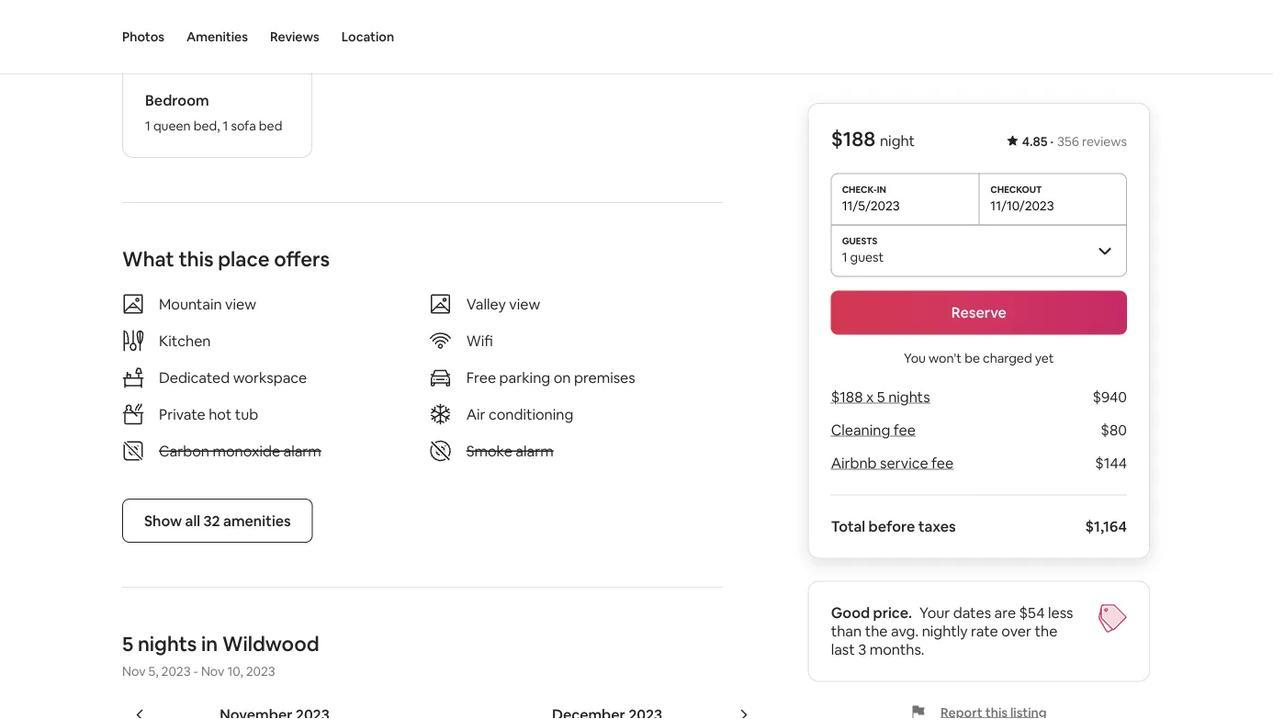 Task type: describe. For each thing, give the bounding box(es) containing it.
0 horizontal spatial 1
[[145, 117, 150, 134]]

2 alarm from the left
[[516, 441, 553, 460]]

airbnb
[[831, 454, 877, 473]]

view for mountain view
[[225, 294, 256, 313]]

taxes
[[918, 517, 956, 536]]

2 the from the left
[[1035, 622, 1057, 641]]

4.85
[[1022, 133, 1048, 150]]

air conditioning
[[466, 404, 573, 423]]

private hot tub
[[159, 404, 258, 423]]

11/10/2023
[[990, 197, 1054, 214]]

queen
[[153, 117, 191, 134]]

amenities
[[186, 28, 248, 45]]

calendar application
[[100, 685, 1273, 719]]

offers
[[274, 246, 330, 272]]

1 the from the left
[[865, 622, 888, 641]]

5 nights in wildwood nov 5, 2023 - nov 10, 2023
[[122, 630, 319, 679]]

-
[[193, 663, 198, 679]]

you won't be charged yet
[[904, 349, 1054, 366]]

photos
[[122, 28, 164, 45]]

1 alarm from the left
[[283, 441, 321, 460]]

photos button
[[122, 0, 164, 73]]

parking
[[499, 368, 550, 386]]

1 horizontal spatial 5
[[877, 388, 885, 406]]

good price.
[[831, 603, 912, 622]]

conditioning
[[489, 404, 573, 423]]

reviews
[[1082, 133, 1127, 150]]

service
[[880, 454, 928, 473]]

valley
[[466, 294, 506, 313]]

2 2023 from the left
[[246, 663, 275, 679]]

reserve button
[[831, 291, 1127, 335]]

yet
[[1035, 349, 1054, 366]]

this
[[179, 246, 214, 272]]

all
[[185, 511, 200, 530]]

rate
[[971, 622, 998, 641]]

dedicated workspace
[[159, 368, 307, 386]]

what
[[122, 246, 174, 272]]

workspace
[[233, 368, 307, 386]]

than
[[831, 622, 862, 641]]

months.
[[870, 640, 924, 659]]

bed,
[[193, 117, 220, 134]]

over
[[1001, 622, 1031, 641]]

dates
[[953, 603, 991, 622]]

valley view
[[466, 294, 540, 313]]

wifi
[[466, 331, 493, 350]]

reviews
[[270, 28, 319, 45]]

dedicated
[[159, 368, 230, 386]]

x
[[866, 388, 874, 406]]

$188 night
[[831, 126, 915, 152]]

avg.
[[891, 622, 919, 641]]

1 inside 1 guest "dropdown button"
[[842, 248, 847, 265]]

$54
[[1019, 603, 1045, 622]]

$188 for $188 x 5 nights
[[831, 388, 863, 406]]

$188 for $188 night
[[831, 126, 876, 152]]

on
[[554, 368, 571, 386]]

charged
[[983, 349, 1032, 366]]

monoxide
[[213, 441, 280, 460]]

your dates are $54 less than the avg. nightly rate over the last 3 months.
[[831, 603, 1073, 659]]

5 inside 5 nights in wildwood nov 5, 2023 - nov 10, 2023
[[122, 630, 133, 657]]

last
[[831, 640, 855, 659]]

less
[[1048, 603, 1073, 622]]

total
[[831, 517, 865, 536]]

free
[[466, 368, 496, 386]]

be
[[965, 349, 980, 366]]

hot
[[209, 404, 232, 423]]

wildwood
[[222, 630, 319, 657]]

night
[[880, 131, 915, 150]]

32
[[203, 511, 220, 530]]

1 horizontal spatial 1
[[223, 117, 228, 134]]

$188 x 5 nights
[[831, 388, 930, 406]]

amenities button
[[186, 0, 248, 73]]

mountain
[[159, 294, 222, 313]]

cleaning fee
[[831, 421, 916, 439]]



Task type: locate. For each thing, give the bounding box(es) containing it.
alarm down "conditioning"
[[516, 441, 553, 460]]

10,
[[227, 663, 243, 679]]

location
[[341, 28, 394, 45]]

nights right x
[[888, 388, 930, 406]]

$940
[[1093, 388, 1127, 406]]

1 horizontal spatial 2023
[[246, 663, 275, 679]]

air
[[466, 404, 485, 423]]

the left avg.
[[865, 622, 888, 641]]

1 2023 from the left
[[161, 663, 191, 679]]

1 vertical spatial $188
[[831, 388, 863, 406]]

carbon
[[159, 441, 209, 460]]

alarm right monoxide
[[283, 441, 321, 460]]

1 nov from the left
[[122, 663, 146, 679]]

1 horizontal spatial alarm
[[516, 441, 553, 460]]

2 $188 from the top
[[831, 388, 863, 406]]

0 horizontal spatial 2023
[[161, 663, 191, 679]]

reserve
[[951, 303, 1007, 322]]

0 horizontal spatial alarm
[[283, 441, 321, 460]]

free parking on premises
[[466, 368, 635, 386]]

in
[[201, 630, 218, 657]]

mountain view
[[159, 294, 256, 313]]

1 horizontal spatial nights
[[888, 388, 930, 406]]

1 guest
[[842, 248, 884, 265]]

1 vertical spatial fee
[[931, 454, 954, 473]]

$144
[[1095, 454, 1127, 473]]

total before taxes
[[831, 517, 956, 536]]

guest
[[850, 248, 884, 265]]

$188 left night
[[831, 126, 876, 152]]

0 horizontal spatial nov
[[122, 663, 146, 679]]

alarm
[[283, 441, 321, 460], [516, 441, 553, 460]]

2 nov from the left
[[201, 663, 224, 679]]

1 left guest
[[842, 248, 847, 265]]

reviews button
[[270, 0, 319, 73]]

tub
[[235, 404, 258, 423]]

show all 32 amenities
[[144, 511, 291, 530]]

premises
[[574, 368, 635, 386]]

0 horizontal spatial 5
[[122, 630, 133, 657]]

nights up 5,
[[138, 630, 197, 657]]

1 horizontal spatial nov
[[201, 663, 224, 679]]

the right 'over'
[[1035, 622, 1057, 641]]

bedroom 1 queen bed, 1 sofa bed
[[145, 90, 282, 134]]

nightly
[[922, 622, 968, 641]]

5 left in
[[122, 630, 133, 657]]

smoke
[[466, 441, 512, 460]]

you
[[904, 349, 926, 366]]

2023 right 10,
[[246, 663, 275, 679]]

kitchen
[[159, 331, 211, 350]]

1 vertical spatial nights
[[138, 630, 197, 657]]

airbnb service fee button
[[831, 454, 954, 473]]

amenities
[[223, 511, 291, 530]]

1 $188 from the top
[[831, 126, 876, 152]]

1 left queen
[[145, 117, 150, 134]]

$188 x 5 nights button
[[831, 388, 930, 406]]

1 horizontal spatial view
[[509, 294, 540, 313]]

0 horizontal spatial view
[[225, 294, 256, 313]]

5,
[[148, 663, 158, 679]]

0 vertical spatial $188
[[831, 126, 876, 152]]

5 right x
[[877, 388, 885, 406]]

0 horizontal spatial fee
[[893, 421, 916, 439]]

fee up service
[[893, 421, 916, 439]]

cleaning fee button
[[831, 421, 916, 439]]

cleaning
[[831, 421, 890, 439]]

$188 left x
[[831, 388, 863, 406]]

the
[[865, 622, 888, 641], [1035, 622, 1057, 641]]

nights inside 5 nights in wildwood nov 5, 2023 - nov 10, 2023
[[138, 630, 197, 657]]

2 view from the left
[[509, 294, 540, 313]]

show
[[144, 511, 182, 530]]

nov
[[122, 663, 146, 679], [201, 663, 224, 679]]

view right valley
[[509, 294, 540, 313]]

4.85 · 356 reviews
[[1022, 133, 1127, 150]]

$1,164
[[1085, 517, 1127, 536]]

$188
[[831, 126, 876, 152], [831, 388, 863, 406]]

view
[[225, 294, 256, 313], [509, 294, 540, 313]]

1
[[145, 117, 150, 134], [223, 117, 228, 134], [842, 248, 847, 265]]

bed
[[259, 117, 282, 134]]

price.
[[873, 603, 912, 622]]

carbon monoxide alarm
[[159, 441, 321, 460]]

good
[[831, 603, 870, 622]]

1 horizontal spatial the
[[1035, 622, 1057, 641]]

3
[[858, 640, 866, 659]]

0 vertical spatial fee
[[893, 421, 916, 439]]

2 horizontal spatial 1
[[842, 248, 847, 265]]

nov right -
[[201, 663, 224, 679]]

11/5/2023
[[842, 197, 900, 214]]

place
[[218, 246, 270, 272]]

0 horizontal spatial nights
[[138, 630, 197, 657]]

view down place
[[225, 294, 256, 313]]

0 horizontal spatial the
[[865, 622, 888, 641]]

0 vertical spatial nights
[[888, 388, 930, 406]]

location button
[[341, 0, 394, 73]]

5
[[877, 388, 885, 406], [122, 630, 133, 657]]

1 vertical spatial 5
[[122, 630, 133, 657]]

smoke alarm
[[466, 441, 553, 460]]

show all 32 amenities button
[[122, 499, 313, 543]]

1 left 'sofa'
[[223, 117, 228, 134]]

your
[[919, 603, 950, 622]]

won't
[[929, 349, 962, 366]]

2023
[[161, 663, 191, 679], [246, 663, 275, 679]]

before
[[869, 517, 915, 536]]

0 vertical spatial 5
[[877, 388, 885, 406]]

fee
[[893, 421, 916, 439], [931, 454, 954, 473]]

nov left 5,
[[122, 663, 146, 679]]

sofa
[[231, 117, 256, 134]]

bedroom
[[145, 90, 209, 109]]

·
[[1050, 133, 1054, 150]]

356
[[1057, 133, 1079, 150]]

1 horizontal spatial fee
[[931, 454, 954, 473]]

fee right service
[[931, 454, 954, 473]]

1 view from the left
[[225, 294, 256, 313]]

are
[[994, 603, 1016, 622]]

2023 left -
[[161, 663, 191, 679]]

view for valley view
[[509, 294, 540, 313]]

airbnb service fee
[[831, 454, 954, 473]]



Task type: vqa. For each thing, say whether or not it's contained in the screenshot.
Reviews 'button'
yes



